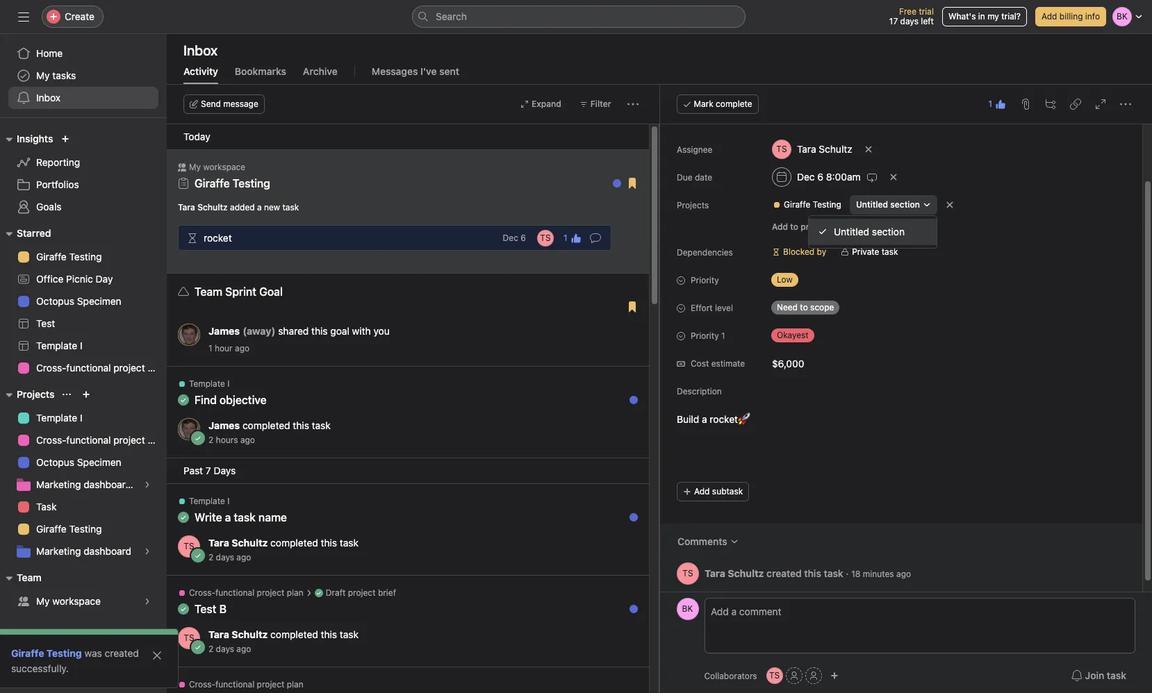 Task type: vqa. For each thing, say whether or not it's contained in the screenshot.
and inside Add top-level goals to help teams prioritize and connect work to your organization's objectives.
no



Task type: describe. For each thing, give the bounding box(es) containing it.
show options, current sort, top image
[[63, 391, 71, 399]]

tara schultz link for write a task name
[[208, 537, 268, 549]]

main content inside rocket dialog
[[660, 60, 1142, 602]]

filter
[[591, 99, 611, 109]]

tara schultz link for test b
[[208, 629, 268, 641]]

assignee
[[676, 145, 712, 155]]

full screen image
[[1095, 99, 1106, 110]]

james for team
[[208, 325, 240, 337]]

what's
[[949, 11, 976, 22]]

·
[[846, 567, 848, 579]]

insights element
[[0, 126, 167, 221]]

archive notification image for shared this goal with you
[[622, 290, 633, 301]]

draft project brief
[[326, 588, 396, 598]]

billing
[[1060, 11, 1083, 22]]

add subtask image
[[1045, 99, 1056, 110]]

home
[[36, 47, 63, 59]]

0 vertical spatial a
[[257, 202, 262, 213]]

today
[[183, 131, 210, 142]]

tara schultz button
[[765, 137, 858, 162]]

days inside free trial 17 days left
[[900, 16, 919, 26]]

giraffe inside rocket dialog
[[784, 199, 810, 210]]

clear due date image
[[889, 173, 897, 181]]

ago inside tara schultz created this task · 18 minutes ago
[[896, 569, 911, 579]]

send message button
[[183, 95, 265, 114]]

attachments: add a file to this task, rocket image
[[1020, 99, 1031, 110]]

template up write
[[189, 496, 225, 507]]

goal
[[330, 325, 349, 337]]

specimen for functional
[[77, 457, 121, 468]]

test
[[36, 318, 55, 329]]

1 inside james (away) shared this goal with you 1 hour ago
[[208, 343, 212, 354]]

add to projects button
[[765, 218, 840, 237]]

tara schultz completed this task 2 days ago for test b
[[208, 629, 359, 655]]

template i up write
[[189, 496, 230, 507]]

portfolios
[[36, 179, 79, 190]]

james completed this task 2 hours ago
[[208, 420, 331, 445]]

giraffe testing link up successfully.
[[11, 648, 82, 659]]

filter button
[[573, 95, 617, 114]]

i up find objective
[[227, 379, 230, 389]]

0 vertical spatial workspace
[[203, 162, 245, 172]]

a for write a task name
[[225, 511, 231, 524]]

need to scope
[[777, 302, 834, 313]]

giraffe inside starred element
[[36, 251, 67, 263]]

17
[[889, 16, 898, 26]]

section inside the untitled section dropdown button
[[890, 199, 920, 210]]

my workspace link
[[8, 591, 158, 613]]

remove task from giraffe testing element
[[940, 195, 959, 215]]

dependencies image
[[187, 232, 198, 244]]

days for write a task name
[[216, 552, 234, 563]]

comments button
[[668, 530, 747, 555]]

template inside starred element
[[36, 340, 77, 352]]

tara down test b
[[208, 629, 229, 641]]

octopus specimen for picnic
[[36, 295, 121, 307]]

testing up invite
[[47, 648, 82, 659]]

octopus specimen for functional
[[36, 457, 121, 468]]

ts button right dec 6
[[537, 230, 554, 246]]

2 cross-functional project plan link from the top
[[8, 429, 167, 452]]

team button
[[0, 570, 41, 586]]

my for my workspace link
[[36, 596, 50, 607]]

office
[[36, 273, 63, 285]]

write
[[195, 511, 222, 524]]

projects inside rocket dialog
[[676, 200, 709, 211]]

my for my tasks link
[[36, 69, 50, 81]]

tara schultz added a new task
[[178, 202, 299, 213]]

new
[[264, 202, 280, 213]]

6 for dec 6
[[521, 233, 526, 243]]

find objective
[[195, 394, 267, 407]]

archive notifications image
[[622, 383, 633, 394]]

bk button
[[676, 598, 699, 621]]

marketing for marketing dashboard
[[36, 546, 81, 557]]

testing inside rocket dialog
[[813, 199, 841, 210]]

remove task from giraffe testing image
[[945, 201, 954, 209]]

bk
[[682, 604, 693, 614]]

level
[[715, 303, 733, 313]]

rocket
[[204, 232, 232, 244]]

2 template i link from the top
[[8, 407, 158, 429]]

octopus specimen link for functional
[[8, 452, 158, 474]]

blocked
[[783, 247, 814, 257]]

teams element
[[0, 566, 167, 616]]

message
[[223, 99, 258, 109]]

task inside button
[[1107, 670, 1126, 682]]

(away)
[[243, 325, 275, 337]]

comments
[[677, 536, 727, 548]]

tara schultz
[[797, 143, 852, 155]]

dec 6 8:00am button
[[765, 165, 883, 190]]

7 days
[[206, 465, 236, 477]]

archive notification image for completed this task
[[622, 592, 633, 603]]

ts button right collaborators
[[766, 668, 783, 684]]

office picnic day link
[[8, 268, 158, 290]]

days for test b
[[216, 644, 234, 655]]

james (away) shared this goal with you 1 hour ago
[[208, 325, 390, 354]]

tasks
[[52, 69, 76, 81]]

to for projects
[[790, 222, 798, 232]]

okayest button
[[765, 326, 849, 345]]

untitled section inside option
[[834, 226, 905, 238]]

by
[[817, 247, 826, 257]]

shared
[[278, 325, 309, 337]]

need to scope button
[[765, 298, 859, 318]]

mark
[[694, 99, 713, 109]]

dec 6 button
[[503, 233, 526, 243]]

dec 6 8:00am
[[797, 171, 860, 183]]

expand button
[[514, 95, 568, 114]]

untitled section inside dropdown button
[[856, 199, 920, 210]]

giraffe inside projects 'element'
[[36, 523, 67, 535]]

add for add billing info
[[1042, 11, 1057, 22]]

invite button
[[13, 663, 73, 688]]

cross-functional project plan link inside starred element
[[8, 357, 167, 379]]

global element
[[0, 34, 167, 117]]

0 vertical spatial my workspace
[[189, 162, 245, 172]]

template i inside starred element
[[36, 340, 82, 352]]

created inside was created successfully.
[[105, 648, 139, 659]]

ts for ts button to the right of dec 6
[[540, 232, 551, 243]]

day
[[96, 273, 113, 285]]

0 vertical spatial 1 button
[[984, 95, 1010, 114]]

dashboards
[[84, 479, 136, 491]]

6 for dec 6 8:00am
[[817, 171, 823, 183]]

tara schultz link inside rocket dialog
[[704, 567, 764, 579]]

marketing for marketing dashboards
[[36, 479, 81, 491]]

ts for ts button underneath test b
[[184, 633, 194, 643]]

testing up 'added'
[[233, 177, 270, 190]]

ja for first ja button from the top of the page
[[184, 329, 194, 340]]

description
[[676, 386, 722, 397]]

testing inside starred element
[[69, 251, 102, 263]]

goals link
[[8, 196, 158, 218]]

add subtask
[[694, 486, 743, 497]]

workspace inside the teams element
[[52, 596, 101, 607]]

priority for priority
[[690, 275, 719, 286]]

my tasks link
[[8, 65, 158, 87]]

1 vertical spatial my
[[189, 162, 201, 172]]

send message
[[201, 99, 258, 109]]

dependencies
[[676, 247, 733, 258]]

octopus for cross-
[[36, 457, 74, 468]]

activity
[[183, 65, 218, 77]]

with
[[352, 325, 371, 337]]

team for team
[[17, 572, 41, 584]]

priority for priority 1
[[690, 331, 719, 341]]

what's in my trial?
[[949, 11, 1021, 22]]

tara schultz completed this task 2 days ago for write a task name
[[208, 537, 359, 563]]

create
[[65, 10, 94, 22]]

ja for second ja button from the top of the page
[[184, 424, 194, 434]]

estimate
[[711, 359, 745, 369]]

this inside rocket dialog
[[804, 567, 821, 579]]

blocked by button
[[765, 243, 832, 262]]

home link
[[8, 42, 158, 65]]

giraffe testing inside starred element
[[36, 251, 102, 263]]

inbox inside global element
[[36, 92, 60, 104]]

date
[[695, 172, 712, 183]]

untitled inside option
[[834, 226, 869, 238]]

see details, marketing dashboard image
[[143, 548, 151, 556]]

untitled section button
[[849, 195, 937, 215]]

private
[[852, 247, 879, 257]]

8:00am
[[826, 171, 860, 183]]

trial?
[[1002, 11, 1021, 22]]

starred
[[17, 227, 51, 239]]

dashboard
[[84, 546, 131, 557]]

add subtask button
[[676, 482, 749, 502]]

giraffe testing link up tara schultz added a new task
[[195, 177, 270, 190]]

minutes
[[863, 569, 894, 579]]

collaborators
[[704, 671, 757, 681]]

tara down write
[[208, 537, 229, 549]]

specimen for picnic
[[77, 295, 121, 307]]

ts button down test b
[[178, 627, 200, 650]]

this inside james completed this task 2 hours ago
[[293, 420, 309, 432]]

template i up find objective
[[189, 379, 230, 389]]

giraffe testing up successfully.
[[11, 648, 82, 659]]

template i inside projects 'element'
[[36, 412, 82, 424]]

build a rocket🚀
[[676, 413, 750, 425]]

a for build a rocket🚀
[[702, 413, 707, 425]]

add for add subtask
[[694, 486, 709, 497]]

my
[[988, 11, 999, 22]]



Task type: locate. For each thing, give the bounding box(es) containing it.
join
[[1085, 670, 1104, 682]]

untitled inside dropdown button
[[856, 199, 888, 210]]

2 marketing from the top
[[36, 546, 81, 557]]

this for archive notification icon for completed this task
[[321, 629, 337, 641]]

office picnic day
[[36, 273, 113, 285]]

team sprint goal
[[195, 286, 283, 298]]

task name
[[234, 511, 287, 524]]

completed inside james completed this task 2 hours ago
[[243, 420, 290, 432]]

0 vertical spatial specimen
[[77, 295, 121, 307]]

1 horizontal spatial a
[[257, 202, 262, 213]]

hours
[[216, 435, 238, 445]]

repeats image
[[866, 172, 877, 183]]

giraffe up office
[[36, 251, 67, 263]]

i down new project or portfolio icon
[[80, 412, 82, 424]]

reporting link
[[8, 151, 158, 174]]

subtask
[[712, 486, 743, 497]]

0 vertical spatial untitled
[[856, 199, 888, 210]]

giraffe testing inside projects 'element'
[[36, 523, 102, 535]]

priority down effort
[[690, 331, 719, 341]]

added
[[230, 202, 255, 213]]

tara schultz link down comments dropdown button
[[704, 567, 764, 579]]

scope
[[810, 302, 834, 313]]

testing down task link in the bottom of the page
[[69, 523, 102, 535]]

0 horizontal spatial to
[[790, 222, 798, 232]]

octopus specimen link
[[8, 290, 158, 313], [8, 452, 158, 474]]

2
[[208, 435, 214, 445], [208, 552, 214, 563], [208, 644, 214, 655]]

1 horizontal spatial dec
[[797, 171, 814, 183]]

2 vertical spatial add
[[694, 486, 709, 497]]

created right was
[[105, 648, 139, 659]]

team up my workspace link
[[17, 572, 41, 584]]

1 vertical spatial tara schultz link
[[704, 567, 764, 579]]

free
[[899, 6, 917, 17]]

2 2 from the top
[[208, 552, 214, 563]]

created left ·
[[766, 567, 801, 579]]

priority
[[690, 275, 719, 286], [690, 331, 719, 341]]

team for team sprint goal
[[195, 286, 222, 298]]

low button
[[765, 270, 849, 290]]

0 vertical spatial untitled section
[[856, 199, 920, 210]]

untitled section option
[[809, 219, 937, 245]]

section inside untitled section option
[[872, 226, 905, 238]]

1 octopus specimen from the top
[[36, 295, 121, 307]]

0 horizontal spatial my workspace
[[36, 596, 101, 607]]

test link
[[8, 313, 158, 335]]

inbox link
[[8, 87, 158, 109]]

marketing dashboards link
[[8, 474, 158, 496]]

octopus specimen link up marketing dashboards
[[8, 452, 158, 474]]

a
[[257, 202, 262, 213], [702, 413, 707, 425], [225, 511, 231, 524]]

this for archive notifications image
[[321, 537, 337, 549]]

0 vertical spatial projects
[[676, 200, 709, 211]]

expand
[[532, 99, 561, 109]]

giraffe up add to projects
[[784, 199, 810, 210]]

1 left "attachments: add a file to this task, rocket" image
[[988, 99, 992, 109]]

1 horizontal spatial team
[[195, 286, 222, 298]]

octopus specimen down picnic
[[36, 295, 121, 307]]

untitled section down clear due date image
[[856, 199, 920, 210]]

1 vertical spatial ja
[[184, 424, 194, 434]]

i inside starred element
[[80, 340, 82, 352]]

giraffe testing up the projects
[[784, 199, 841, 210]]

template i down test
[[36, 340, 82, 352]]

see details, my workspace image
[[143, 598, 151, 606]]

2 james from the top
[[208, 420, 240, 432]]

1 vertical spatial james
[[208, 420, 240, 432]]

1 vertical spatial octopus specimen
[[36, 457, 121, 468]]

giraffe testing link
[[195, 177, 270, 190], [767, 198, 847, 212], [8, 246, 158, 268], [8, 518, 158, 541], [11, 648, 82, 659]]

1 horizontal spatial created
[[766, 567, 801, 579]]

1 vertical spatial cross-functional project plan link
[[8, 429, 167, 452]]

untitled up private
[[834, 226, 869, 238]]

0 vertical spatial tara schultz link
[[208, 537, 268, 549]]

1 vertical spatial archive notification image
[[622, 592, 633, 603]]

james up hour
[[208, 325, 240, 337]]

add inside add to projects button
[[772, 222, 788, 232]]

specimen down the day
[[77, 295, 121, 307]]

template down show options, current sort, top image
[[36, 412, 77, 424]]

i down test link
[[80, 340, 82, 352]]

ts button down write
[[178, 536, 200, 558]]

main content containing tara schultz
[[660, 60, 1142, 602]]

task
[[282, 202, 299, 213], [881, 247, 898, 257], [312, 420, 331, 432], [340, 537, 359, 549], [823, 567, 843, 579], [340, 629, 359, 641], [1107, 670, 1126, 682]]

this
[[311, 325, 328, 337], [293, 420, 309, 432], [321, 537, 337, 549], [804, 567, 821, 579], [321, 629, 337, 641]]

bookmarks link
[[235, 65, 286, 84]]

completed for test b
[[270, 629, 318, 641]]

1 archive notification image from the top
[[622, 290, 633, 301]]

james
[[208, 325, 240, 337], [208, 420, 240, 432]]

was
[[84, 648, 102, 659]]

1 priority from the top
[[690, 275, 719, 286]]

0 horizontal spatial created
[[105, 648, 139, 659]]

insights button
[[0, 131, 53, 147]]

testing up office picnic day link
[[69, 251, 102, 263]]

2 specimen from the top
[[77, 457, 121, 468]]

1 vertical spatial untitled section
[[834, 226, 905, 238]]

octopus specimen up marketing dashboards link
[[36, 457, 121, 468]]

tara schultz link down test b
[[208, 629, 268, 641]]

1 vertical spatial a
[[702, 413, 707, 425]]

goals
[[36, 201, 62, 213]]

2 for write a task name
[[208, 552, 214, 563]]

octopus specimen link for picnic
[[8, 290, 158, 313]]

workspace down marketing dashboard link at the bottom left
[[52, 596, 101, 607]]

0 horizontal spatial 6
[[521, 233, 526, 243]]

cross- inside projects 'element'
[[36, 434, 66, 446]]

tara inside dropdown button
[[797, 143, 816, 155]]

0 vertical spatial 2
[[208, 435, 214, 445]]

6 inside dropdown button
[[817, 171, 823, 183]]

1 down level
[[721, 331, 725, 341]]

1 vertical spatial tara schultz completed this task 2 days ago
[[208, 629, 359, 655]]

cross- inside starred element
[[36, 362, 66, 374]]

archive notification image
[[622, 290, 633, 301], [622, 592, 633, 603]]

days right 17 at right top
[[900, 16, 919, 26]]

ts button up "bk"
[[676, 563, 699, 585]]

project inside starred element
[[113, 362, 145, 374]]

ja button
[[178, 324, 200, 346], [178, 418, 200, 441]]

1 button left 0 comments icon
[[559, 228, 585, 248]]

1 vertical spatial add
[[772, 222, 788, 232]]

search button
[[412, 6, 746, 28]]

1 vertical spatial workspace
[[52, 596, 101, 607]]

0 vertical spatial completed
[[243, 420, 290, 432]]

a right write
[[225, 511, 231, 524]]

1 vertical spatial octopus
[[36, 457, 74, 468]]

past
[[183, 465, 203, 477]]

template up find objective
[[189, 379, 225, 389]]

i inside projects 'element'
[[80, 412, 82, 424]]

1 template i link from the top
[[8, 335, 158, 357]]

cross-functional project plan link up marketing dashboards
[[8, 429, 167, 452]]

0 horizontal spatial add
[[694, 486, 709, 497]]

0 vertical spatial dec
[[797, 171, 814, 183]]

1 vertical spatial team
[[17, 572, 41, 584]]

2 octopus from the top
[[36, 457, 74, 468]]

copy task link image
[[1070, 99, 1081, 110]]

1 horizontal spatial projects
[[676, 200, 709, 211]]

to inside the need to scope popup button
[[800, 302, 808, 313]]

giraffe down task
[[36, 523, 67, 535]]

0 vertical spatial add
[[1042, 11, 1057, 22]]

giraffe testing up tara schultz added a new task
[[195, 177, 270, 190]]

untitled down repeats 'icon'
[[856, 199, 888, 210]]

marketing dashboard
[[36, 546, 131, 557]]

octopus down office
[[36, 295, 74, 307]]

my inside the teams element
[[36, 596, 50, 607]]

projects button
[[0, 386, 54, 403]]

private task
[[852, 247, 898, 257]]

was created successfully.
[[11, 648, 139, 675]]

due
[[676, 172, 692, 183]]

2 vertical spatial completed
[[270, 629, 318, 641]]

james up hours
[[208, 420, 240, 432]]

0 vertical spatial created
[[766, 567, 801, 579]]

james for template
[[208, 420, 240, 432]]

2 octopus specimen from the top
[[36, 457, 121, 468]]

1 vertical spatial 2
[[208, 552, 214, 563]]

1 vertical spatial james link
[[208, 420, 240, 432]]

0 horizontal spatial inbox
[[36, 92, 60, 104]]

1 marketing from the top
[[36, 479, 81, 491]]

specimen inside projects 'element'
[[77, 457, 121, 468]]

workspace down the today
[[203, 162, 245, 172]]

project inside 'element'
[[113, 434, 145, 446]]

1 vertical spatial 1 button
[[559, 228, 585, 248]]

remove image
[[909, 248, 917, 256]]

plan
[[148, 362, 167, 374], [148, 434, 167, 446], [287, 588, 303, 598], [287, 680, 303, 690]]

blocked by
[[783, 247, 826, 257]]

0 vertical spatial inbox
[[183, 42, 218, 58]]

section up private task
[[872, 226, 905, 238]]

octopus up marketing dashboards link
[[36, 457, 74, 468]]

send
[[201, 99, 221, 109]]

1 horizontal spatial workspace
[[203, 162, 245, 172]]

1 vertical spatial priority
[[690, 331, 719, 341]]

add to projects
[[772, 222, 833, 232]]

0 vertical spatial ja
[[184, 329, 194, 340]]

giraffe up tara schultz added a new task
[[195, 177, 230, 190]]

1 vertical spatial marketing
[[36, 546, 81, 557]]

2 archive notification image from the top
[[622, 592, 633, 603]]

days down test b
[[216, 644, 234, 655]]

template inside projects 'element'
[[36, 412, 77, 424]]

task inside james completed this task 2 hours ago
[[312, 420, 331, 432]]

2 vertical spatial tara schultz link
[[208, 629, 268, 641]]

ts button
[[537, 230, 554, 246], [178, 536, 200, 558], [676, 563, 699, 585], [178, 627, 200, 650], [766, 668, 783, 684]]

0 vertical spatial marketing
[[36, 479, 81, 491]]

3 2 from the top
[[208, 644, 214, 655]]

0 horizontal spatial dec
[[503, 233, 518, 243]]

1 vertical spatial template i link
[[8, 407, 158, 429]]

giraffe testing link up add to projects
[[767, 198, 847, 212]]

functional inside starred element
[[66, 362, 111, 374]]

1 octopus from the top
[[36, 295, 74, 307]]

tara schultz completed this task 2 days ago
[[208, 537, 359, 563], [208, 629, 359, 655]]

messages i've sent link
[[372, 65, 459, 84]]

completed for write a task name
[[270, 537, 318, 549]]

giraffe testing down task link in the bottom of the page
[[36, 523, 102, 535]]

1 vertical spatial inbox
[[36, 92, 60, 104]]

projects down due date
[[676, 200, 709, 211]]

projects left show options, current sort, top image
[[17, 388, 54, 400]]

0 vertical spatial days
[[900, 16, 919, 26]]

giraffe testing link up picnic
[[8, 246, 158, 268]]

1 ja from the top
[[184, 329, 194, 340]]

0 comments image
[[590, 232, 601, 244]]

2 horizontal spatial a
[[702, 413, 707, 425]]

2 vertical spatial my
[[36, 596, 50, 607]]

2 octopus specimen link from the top
[[8, 452, 158, 474]]

marketing dashboard link
[[8, 541, 158, 563]]

ago inside james completed this task 2 hours ago
[[240, 435, 255, 445]]

team inside team dropdown button
[[17, 572, 41, 584]]

days down write a task name
[[216, 552, 234, 563]]

0 vertical spatial my
[[36, 69, 50, 81]]

my down team dropdown button
[[36, 596, 50, 607]]

template i link
[[8, 335, 158, 357], [8, 407, 158, 429]]

octopus specimen inside starred element
[[36, 295, 121, 307]]

0 horizontal spatial 1 button
[[559, 228, 585, 248]]

octopus
[[36, 295, 74, 307], [36, 457, 74, 468]]

1 horizontal spatial add
[[772, 222, 788, 232]]

ts for ts button below write
[[184, 541, 194, 552]]

2 james link from the top
[[208, 420, 240, 432]]

low
[[777, 274, 792, 285]]

0 vertical spatial to
[[790, 222, 798, 232]]

add inside add subtask button
[[694, 486, 709, 497]]

specimen up 'dashboards'
[[77, 457, 121, 468]]

1 james link from the top
[[208, 325, 240, 337]]

marketing up task
[[36, 479, 81, 491]]

2 ja button from the top
[[178, 418, 200, 441]]

ts for ts button over "bk"
[[682, 568, 693, 579]]

test b
[[195, 603, 227, 616]]

1 vertical spatial dec
[[503, 233, 518, 243]]

what's in my trial? button
[[942, 7, 1027, 26]]

plan inside starred element
[[148, 362, 167, 374]]

inbox up activity at the left of page
[[183, 42, 218, 58]]

giraffe testing link up marketing dashboard
[[8, 518, 158, 541]]

projects inside dropdown button
[[17, 388, 54, 400]]

marketing down task
[[36, 546, 81, 557]]

octopus inside starred element
[[36, 295, 74, 307]]

octopus for office
[[36, 295, 74, 307]]

template i link down test
[[8, 335, 158, 357]]

add another dependency image
[[928, 248, 937, 256]]

6
[[817, 171, 823, 183], [521, 233, 526, 243]]

1 tara schultz completed this task 2 days ago from the top
[[208, 537, 359, 563]]

see details, marketing dashboards image
[[143, 481, 151, 489]]

1 horizontal spatial 6
[[817, 171, 823, 183]]

my
[[36, 69, 50, 81], [189, 162, 201, 172], [36, 596, 50, 607]]

plan inside projects 'element'
[[148, 434, 167, 446]]

0 vertical spatial octopus
[[36, 295, 74, 307]]

1 vertical spatial to
[[800, 302, 808, 313]]

ja button left hours
[[178, 418, 200, 441]]

1 2 from the top
[[208, 435, 214, 445]]

this inside james (away) shared this goal with you 1 hour ago
[[311, 325, 328, 337]]

giraffe testing up office picnic day
[[36, 251, 102, 263]]

add left subtask
[[694, 486, 709, 497]]

cost estimate
[[690, 359, 745, 369]]

rocket dialog
[[660, 60, 1152, 694]]

search list box
[[412, 6, 746, 28]]

my workspace inside my workspace link
[[36, 596, 101, 607]]

2 vertical spatial 2
[[208, 644, 214, 655]]

my inside global element
[[36, 69, 50, 81]]

2 horizontal spatial add
[[1042, 11, 1057, 22]]

1 vertical spatial created
[[105, 648, 139, 659]]

archive
[[303, 65, 338, 77]]

0 vertical spatial template i link
[[8, 335, 158, 357]]

cross-functional project plan inside starred element
[[36, 362, 167, 374]]

0 vertical spatial archive notification image
[[622, 290, 633, 301]]

search
[[436, 10, 467, 22]]

my left tasks
[[36, 69, 50, 81]]

giraffe testing link inside rocket dialog
[[767, 198, 847, 212]]

2 tara schultz completed this task 2 days ago from the top
[[208, 629, 359, 655]]

1 horizontal spatial 1 button
[[984, 95, 1010, 114]]

2 vertical spatial days
[[216, 644, 234, 655]]

complete
[[716, 99, 752, 109]]

1 octopus specimen link from the top
[[8, 290, 158, 313]]

starred element
[[0, 221, 167, 382]]

my workspace down marketing dashboard link at the bottom left
[[36, 596, 101, 607]]

untitled section up private
[[834, 226, 905, 238]]

inbox
[[183, 42, 218, 58], [36, 92, 60, 104]]

create button
[[42, 6, 104, 28]]

0 vertical spatial 6
[[817, 171, 823, 183]]

0 horizontal spatial team
[[17, 572, 41, 584]]

priority down dependencies
[[690, 275, 719, 286]]

section
[[890, 199, 920, 210], [872, 226, 905, 238]]

octopus specimen
[[36, 295, 121, 307], [36, 457, 121, 468]]

1 vertical spatial ja button
[[178, 418, 200, 441]]

add for add to projects
[[772, 222, 788, 232]]

0 vertical spatial james link
[[208, 325, 240, 337]]

created
[[766, 567, 801, 579], [105, 648, 139, 659]]

functional
[[66, 362, 111, 374], [66, 434, 111, 446], [215, 588, 254, 598], [215, 680, 254, 690]]

insights
[[17, 133, 53, 145]]

giraffe testing inside rocket dialog
[[784, 199, 841, 210]]

0 horizontal spatial projects
[[17, 388, 54, 400]]

0 vertical spatial james
[[208, 325, 240, 337]]

giraffe testing link inside projects 'element'
[[8, 518, 158, 541]]

schultz
[[819, 143, 852, 155], [197, 202, 228, 213], [232, 537, 268, 549], [727, 567, 764, 579], [232, 629, 268, 641]]

2 ja from the top
[[184, 424, 194, 434]]

new image
[[61, 135, 70, 143]]

1 james from the top
[[208, 325, 240, 337]]

1 vertical spatial section
[[872, 226, 905, 238]]

to inside add to projects button
[[790, 222, 798, 232]]

1 vertical spatial untitled
[[834, 226, 869, 238]]

dec for dec 6 8:00am
[[797, 171, 814, 183]]

projects element
[[0, 382, 167, 566]]

0 horizontal spatial a
[[225, 511, 231, 524]]

template i down show options, current sort, top image
[[36, 412, 82, 424]]

template down test
[[36, 340, 77, 352]]

to left the projects
[[790, 222, 798, 232]]

octopus specimen link down picnic
[[8, 290, 158, 313]]

2 for test b
[[208, 644, 214, 655]]

1
[[988, 99, 992, 109], [564, 232, 567, 243], [721, 331, 725, 341], [208, 343, 212, 354]]

james inside james completed this task 2 hours ago
[[208, 420, 240, 432]]

hour
[[215, 343, 233, 354]]

1 vertical spatial specimen
[[77, 457, 121, 468]]

task
[[36, 501, 57, 513]]

to for scope
[[800, 302, 808, 313]]

octopus specimen inside projects 'element'
[[36, 457, 121, 468]]

my workspace down the today
[[189, 162, 245, 172]]

0 vertical spatial octopus specimen link
[[8, 290, 158, 313]]

new project or portfolio image
[[82, 391, 91, 399]]

inbox down my tasks
[[36, 92, 60, 104]]

functional inside projects 'element'
[[66, 434, 111, 446]]

0 vertical spatial team
[[195, 286, 222, 298]]

a right build
[[702, 413, 707, 425]]

2 vertical spatial a
[[225, 511, 231, 524]]

0 vertical spatial octopus specimen
[[36, 295, 121, 307]]

close image
[[151, 650, 163, 662]]

1 horizontal spatial my workspace
[[189, 162, 245, 172]]

section down clear due date image
[[890, 199, 920, 210]]

cross-functional project plan link up new project or portfolio icon
[[8, 357, 167, 379]]

remove assignee image
[[864, 145, 872, 154]]

1 cross-functional project plan link from the top
[[8, 357, 167, 379]]

Cost estimate text field
[[765, 351, 932, 376]]

i up write a task name
[[227, 496, 230, 507]]

team left sprint goal
[[195, 286, 222, 298]]

dec
[[797, 171, 814, 183], [503, 233, 518, 243]]

add up blocked
[[772, 222, 788, 232]]

invite
[[39, 669, 64, 681]]

0 vertical spatial section
[[890, 199, 920, 210]]

more actions for this task image
[[1120, 99, 1131, 110]]

2 priority from the top
[[690, 331, 719, 341]]

completed
[[243, 420, 290, 432], [270, 537, 318, 549], [270, 629, 318, 641]]

1 vertical spatial 6
[[521, 233, 526, 243]]

add inside the add billing info button
[[1042, 11, 1057, 22]]

reporting
[[36, 156, 80, 168]]

more actions image
[[627, 99, 638, 110]]

testing inside projects 'element'
[[69, 523, 102, 535]]

dec inside dropdown button
[[797, 171, 814, 183]]

schultz inside dropdown button
[[819, 143, 852, 155]]

2 down test b
[[208, 644, 214, 655]]

specimen inside starred element
[[77, 295, 121, 307]]

1 horizontal spatial inbox
[[183, 42, 218, 58]]

giraffe testing link inside starred element
[[8, 246, 158, 268]]

1 button left "attachments: add a file to this task, rocket" image
[[984, 95, 1010, 114]]

1 specimen from the top
[[77, 295, 121, 307]]

in
[[978, 11, 985, 22]]

2 inside james completed this task 2 hours ago
[[208, 435, 214, 445]]

dec for dec 6
[[503, 233, 518, 243]]

giraffe up successfully.
[[11, 648, 44, 659]]

tara up dependencies image
[[178, 202, 195, 213]]

0 vertical spatial priority
[[690, 275, 719, 286]]

giraffe
[[195, 177, 230, 190], [784, 199, 810, 210], [36, 251, 67, 263], [36, 523, 67, 535], [11, 648, 44, 659]]

1 vertical spatial completed
[[270, 537, 318, 549]]

1 vertical spatial projects
[[17, 388, 54, 400]]

tara schultz created this task · 18 minutes ago
[[704, 567, 911, 579]]

1 vertical spatial my workspace
[[36, 596, 101, 607]]

1 vertical spatial days
[[216, 552, 234, 563]]

ago inside james (away) shared this goal with you 1 hour ago
[[235, 343, 250, 354]]

ts for ts button right of collaborators
[[769, 671, 780, 681]]

tara schultz link down write a task name
[[208, 537, 268, 549]]

cross-functional project plan inside projects 'element'
[[36, 434, 167, 446]]

0 horizontal spatial workspace
[[52, 596, 101, 607]]

james link up hours
[[208, 420, 240, 432]]

sprint goal
[[225, 286, 283, 298]]

cross-functional project plan link
[[8, 357, 167, 379], [8, 429, 167, 452]]

1 vertical spatial octopus specimen link
[[8, 452, 158, 474]]

hide sidebar image
[[18, 11, 29, 22]]

marketing dashboards
[[36, 479, 136, 491]]

james inside james (away) shared this goal with you 1 hour ago
[[208, 325, 240, 337]]

my down the today
[[189, 162, 201, 172]]

template i link down new project or portfolio icon
[[8, 407, 158, 429]]

0 vertical spatial tara schultz completed this task 2 days ago
[[208, 537, 359, 563]]

i
[[80, 340, 82, 352], [227, 379, 230, 389], [80, 412, 82, 424], [227, 496, 230, 507]]

this for shared this goal with you archive notification icon
[[311, 325, 328, 337]]

james link up hour
[[208, 325, 240, 337]]

messages i've sent
[[372, 65, 459, 77]]

main content
[[660, 60, 1142, 602]]

1 horizontal spatial to
[[800, 302, 808, 313]]

octopus inside projects 'element'
[[36, 457, 74, 468]]

created inside rocket dialog
[[766, 567, 801, 579]]

ja button left hour
[[178, 324, 200, 346]]

1 left 0 comments icon
[[564, 232, 567, 243]]

tara down comments dropdown button
[[704, 567, 725, 579]]

activity link
[[183, 65, 218, 84]]

1 left hour
[[208, 343, 212, 354]]

1 ja button from the top
[[178, 324, 200, 346]]

2 left hours
[[208, 435, 214, 445]]

a inside rocket dialog
[[702, 413, 707, 425]]

a left new
[[257, 202, 262, 213]]

trial
[[919, 6, 934, 17]]

past 7 days
[[183, 465, 236, 477]]

0 vertical spatial cross-functional project plan link
[[8, 357, 167, 379]]

info
[[1085, 11, 1100, 22]]

archive notifications image
[[622, 500, 633, 511]]

add or remove collaborators image
[[830, 672, 838, 680]]



